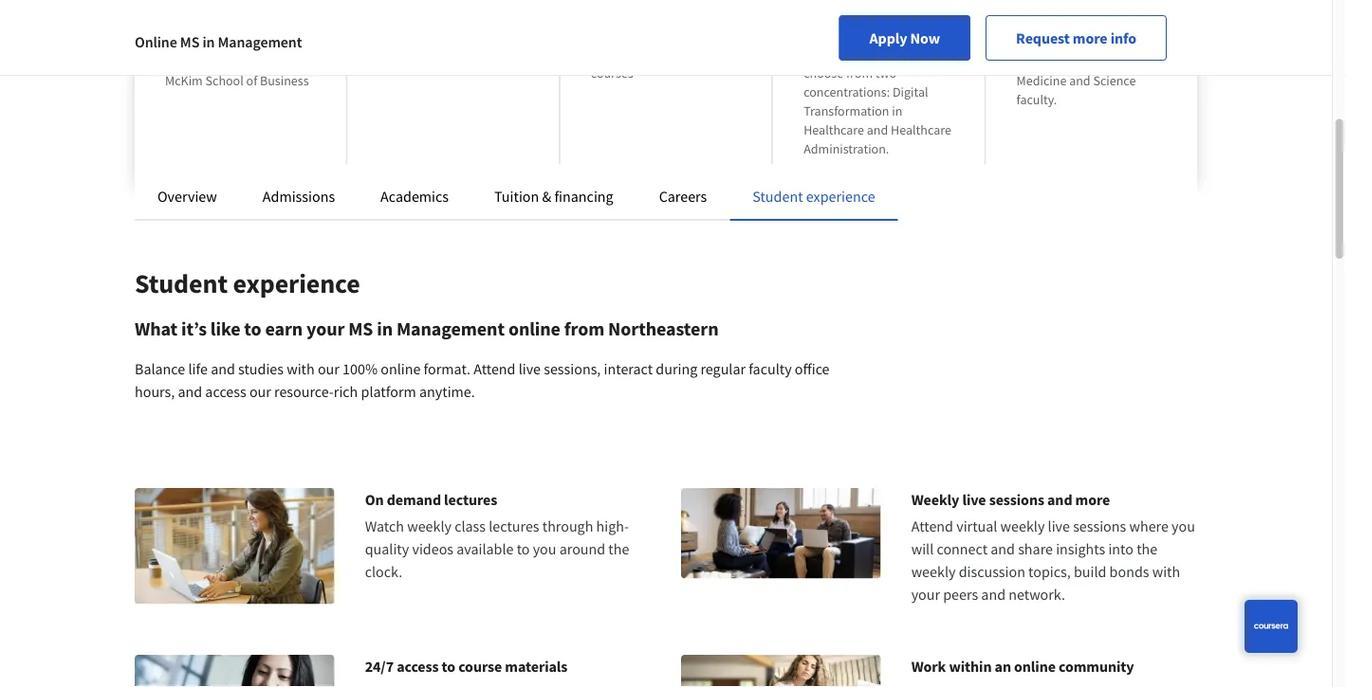 Task type: vqa. For each thing, say whether or not it's contained in the screenshot.
For to the middle
no



Task type: describe. For each thing, give the bounding box(es) containing it.
work within an online community
[[911, 657, 1134, 676]]

flexibility
[[804, 46, 855, 63]]

university's
[[165, 53, 230, 70]]

work
[[911, 657, 946, 676]]

total:
[[652, 8, 681, 25]]

concentrations:
[[804, 83, 890, 101]]

interact inside mayo clinic collaboration collaborate and interact with mayo clinic college of medicine and science faculty.
[[1108, 34, 1151, 51]]

class
[[455, 517, 486, 536]]

topics,
[[1028, 563, 1071, 582]]

24/7 access to course materials
[[365, 657, 568, 676]]

1 horizontal spatial 4
[[683, 8, 690, 25]]

collaboration
[[1017, 8, 1127, 32]]

more inside button
[[1073, 28, 1108, 47]]

online ms in management
[[135, 32, 302, 51]]

management for the ms in management degree offers true flexibility and the option to choose from two concentrations: digital transformation in healthcare and healthcare administration.
[[860, 8, 933, 25]]

office
[[795, 360, 830, 379]]

offers
[[845, 27, 876, 44]]

0 vertical spatial clinic
[[1064, 0, 1108, 5]]

&
[[542, 187, 551, 206]]

you inside on demand lectures watch weekly class lectures through high- quality videos available to you around the clock.
[[533, 540, 556, 559]]

insights
[[1056, 540, 1105, 559]]

anytime.
[[419, 382, 475, 401]]

and left info
[[1084, 34, 1105, 51]]

quality
[[365, 540, 409, 559]]

24/7
[[365, 657, 394, 676]]

medicine
[[1017, 72, 1067, 89]]

offered
[[165, 34, 206, 51]]

course
[[458, 657, 502, 676]]

1 horizontal spatial weekly
[[911, 563, 956, 582]]

weekly inside on demand lectures watch weekly class lectures through high- quality videos available to you around the clock.
[[407, 517, 452, 536]]

attend inside the weekly live sessions and more attend virtual weekly live sessions where you will connect and share insights into the weekly discussion topics,  build bonds with your peers and network.
[[911, 517, 953, 536]]

videos
[[412, 540, 453, 559]]

concentration
[[649, 27, 726, 44]]

what
[[135, 317, 178, 341]]

core
[[693, 8, 717, 25]]

1 horizontal spatial our
[[318, 360, 339, 379]]

10 courses total: 4  core courses, 4 concentration courses,  and 2 elective courses
[[591, 8, 726, 82]]

earn
[[265, 317, 303, 341]]

hours,
[[135, 382, 175, 401]]

apply now button
[[839, 15, 971, 61]]

0 horizontal spatial student experience
[[135, 267, 360, 300]]

request
[[1016, 28, 1070, 47]]

clock.
[[365, 563, 402, 582]]

0 horizontal spatial our
[[249, 382, 271, 401]]

platform
[[361, 382, 416, 401]]

ms for online
[[180, 32, 199, 51]]

0 vertical spatial lectures
[[444, 490, 497, 509]]

choose
[[804, 65, 844, 82]]

request more info button
[[986, 15, 1167, 61]]

0 vertical spatial sessions
[[989, 490, 1044, 509]]

faculty.
[[1017, 91, 1057, 108]]

with inside balance life and studies with our 100% online format. attend live sessions, interact during regular faculty office hours, and access our resource-rich platform anytime.
[[287, 360, 315, 379]]

1 horizontal spatial online
[[508, 317, 561, 341]]

watch
[[365, 517, 404, 536]]

weekly
[[911, 490, 959, 509]]

100%
[[343, 360, 378, 379]]

1 horizontal spatial student
[[753, 187, 803, 206]]

and right life
[[211, 360, 235, 379]]

within
[[949, 657, 992, 676]]

0 horizontal spatial student
[[135, 267, 228, 300]]

1 vertical spatial live
[[962, 490, 986, 509]]

and up insights
[[1047, 490, 1072, 509]]

1 vertical spatial lectures
[[489, 517, 539, 536]]

peers
[[943, 585, 978, 604]]

an
[[995, 657, 1011, 676]]

administration.
[[804, 140, 889, 157]]

request more info
[[1016, 28, 1137, 47]]

business
[[260, 72, 309, 89]]

on demand lectures watch weekly class lectures through high- quality videos available to you around the clock.
[[365, 490, 629, 582]]

what it's like to earn your ms in management online from northeastern
[[135, 317, 719, 341]]

on
[[365, 490, 384, 509]]

you inside the weekly live sessions and more attend virtual weekly live sessions where you will connect and share insights into the weekly discussion topics,  build bonds with your peers and network.
[[1172, 517, 1195, 536]]

the ms in management degree offers true flexibility and the option to choose from two concentrations: digital transformation in healthcare and healthcare administration.
[[804, 8, 953, 157]]

academics link
[[381, 187, 449, 206]]

apply
[[870, 28, 907, 47]]

collaborate
[[1017, 34, 1081, 51]]

demand
[[387, 490, 441, 509]]

the inside the ms in management degree offers true flexibility and the option to choose from two concentrations: digital transformation in healthcare and healthcare administration.
[[881, 46, 900, 63]]

1 horizontal spatial experience
[[806, 187, 875, 206]]

careers
[[659, 187, 707, 206]]

now
[[910, 28, 940, 47]]

true
[[879, 27, 902, 44]]

to inside the ms in management degree offers true flexibility and the option to choose from two concentrations: digital transformation in healthcare and healthcare administration.
[[941, 46, 953, 63]]

weekly live sessions and more attend virtual weekly live sessions where you will connect and share insights into the weekly discussion topics,  build bonds with your peers and network.
[[911, 490, 1195, 604]]

option
[[902, 46, 939, 63]]

science
[[1093, 72, 1136, 89]]

student experience link
[[753, 187, 875, 206]]

1 vertical spatial from
[[564, 317, 604, 341]]

and left science
[[1069, 72, 1091, 89]]

academics
[[381, 187, 449, 206]]

attend inside balance life and studies with our 100% online format. attend live sessions, interact during regular faculty office hours, and access our resource-rich platform anytime.
[[474, 360, 516, 379]]

overview link
[[157, 187, 217, 206]]

to inside on demand lectures watch weekly class lectures through high- quality videos available to you around the clock.
[[517, 540, 530, 559]]

careers link
[[659, 187, 707, 206]]

the
[[804, 8, 825, 25]]

build
[[1074, 563, 1107, 582]]

admissions
[[263, 187, 335, 206]]

in up 100% at the left of page
[[377, 317, 393, 341]]

1 courses, from the top
[[591, 27, 637, 44]]

two
[[875, 65, 897, 82]]



Task type: locate. For each thing, give the bounding box(es) containing it.
1 vertical spatial our
[[249, 382, 271, 401]]

management inside the ms in management degree offers true flexibility and the option to choose from two concentrations: digital transformation in healthcare and healthcare administration.
[[860, 8, 933, 25]]

interact up college
[[1108, 34, 1151, 51]]

bonds
[[1110, 563, 1149, 582]]

4
[[683, 8, 690, 25], [639, 27, 646, 44]]

10
[[591, 8, 604, 25]]

0 horizontal spatial attend
[[474, 360, 516, 379]]

weekly
[[407, 517, 452, 536], [1000, 517, 1045, 536], [911, 563, 956, 582]]

elective
[[673, 46, 715, 63]]

with up medicine
[[1017, 53, 1041, 70]]

0 horizontal spatial from
[[564, 317, 604, 341]]

and
[[1084, 34, 1105, 51], [639, 46, 661, 63], [857, 46, 879, 63], [1069, 72, 1091, 89], [867, 121, 888, 139], [211, 360, 235, 379], [178, 382, 202, 401], [1047, 490, 1072, 509], [991, 540, 1015, 559], [981, 585, 1006, 604]]

the down high-
[[608, 540, 629, 559]]

from up sessions,
[[564, 317, 604, 341]]

and down transformation
[[867, 121, 888, 139]]

0 horizontal spatial with
[[287, 360, 315, 379]]

you right where
[[1172, 517, 1195, 536]]

0 horizontal spatial live
[[519, 360, 541, 379]]

sessions,
[[544, 360, 601, 379]]

share
[[1018, 540, 1053, 559]]

clinic down request more info
[[1076, 53, 1107, 70]]

by
[[209, 34, 223, 51]]

your inside the weekly live sessions and more attend virtual weekly live sessions where you will connect and share insights into the weekly discussion topics,  build bonds with your peers and network.
[[911, 585, 940, 604]]

it's
[[181, 317, 207, 341]]

our down studies
[[249, 382, 271, 401]]

online right an
[[1014, 657, 1056, 676]]

management up 'format.'
[[396, 317, 505, 341]]

1 vertical spatial your
[[911, 585, 940, 604]]

school
[[205, 72, 244, 89]]

live
[[519, 360, 541, 379], [962, 490, 986, 509], [1048, 517, 1070, 536]]

0 horizontal spatial ms
[[180, 32, 199, 51]]

0 vertical spatial your
[[306, 317, 345, 341]]

tuition & financing link
[[494, 187, 613, 206]]

healthcare
[[804, 121, 864, 139], [891, 121, 951, 139]]

in down digital
[[892, 102, 903, 120]]

0 vertical spatial courses,
[[591, 27, 637, 44]]

0 vertical spatial our
[[318, 360, 339, 379]]

more inside the weekly live sessions and more attend virtual weekly live sessions where you will connect and share insights into the weekly discussion topics,  build bonds with your peers and network.
[[1075, 490, 1110, 509]]

student experience down administration.
[[753, 187, 875, 206]]

in up "offers"
[[847, 8, 857, 25]]

1 vertical spatial you
[[533, 540, 556, 559]]

the inside on demand lectures watch weekly class lectures through high- quality videos available to you around the clock.
[[608, 540, 629, 559]]

mayo up request
[[1017, 0, 1060, 5]]

1 horizontal spatial live
[[962, 490, 986, 509]]

high-
[[596, 517, 629, 536]]

regular
[[700, 360, 746, 379]]

ms inside the ms in management degree offers true flexibility and the option to choose from two concentrations: digital transformation in healthcare and healthcare administration.
[[827, 8, 844, 25]]

healthcare down digital
[[891, 121, 951, 139]]

1 vertical spatial student experience
[[135, 267, 360, 300]]

lectures up available at the bottom of the page
[[489, 517, 539, 536]]

and down life
[[178, 382, 202, 401]]

0 horizontal spatial experience
[[233, 267, 360, 300]]

your left the "peers"
[[911, 585, 940, 604]]

experience
[[806, 187, 875, 206], [233, 267, 360, 300]]

available
[[457, 540, 514, 559]]

tuition
[[494, 187, 539, 206]]

and down discussion
[[981, 585, 1006, 604]]

2 vertical spatial ms
[[348, 317, 373, 341]]

0 horizontal spatial interact
[[604, 360, 653, 379]]

0 vertical spatial interact
[[1108, 34, 1151, 51]]

0 horizontal spatial your
[[306, 317, 345, 341]]

student right 'careers'
[[753, 187, 803, 206]]

ms up university's
[[180, 32, 199, 51]]

discussion
[[959, 563, 1025, 582]]

mayo clinic collaboration collaborate and interact with mayo clinic college of medicine and science faculty.
[[1017, 0, 1164, 108]]

2 vertical spatial management
[[396, 317, 505, 341]]

you down through
[[533, 540, 556, 559]]

of down d'amore-
[[246, 72, 257, 89]]

the down true
[[881, 46, 900, 63]]

to right available at the bottom of the page
[[517, 540, 530, 559]]

2 courses, from the top
[[591, 46, 637, 63]]

will
[[911, 540, 934, 559]]

0 vertical spatial with
[[1017, 53, 1041, 70]]

faculty
[[749, 360, 792, 379]]

0 horizontal spatial the
[[608, 540, 629, 559]]

1 horizontal spatial from
[[846, 65, 873, 82]]

northeastern up d'amore-
[[225, 34, 299, 51]]

live up virtual
[[962, 490, 986, 509]]

0 vertical spatial online
[[508, 317, 561, 341]]

offered by northeastern university's d'amore- mckim school of business
[[165, 34, 309, 89]]

1 vertical spatial courses
[[591, 65, 633, 82]]

live up insights
[[1048, 517, 1070, 536]]

0 horizontal spatial healthcare
[[804, 121, 864, 139]]

0 vertical spatial student experience
[[753, 187, 875, 206]]

healthcare up administration.
[[804, 121, 864, 139]]

more
[[1073, 28, 1108, 47], [1075, 490, 1110, 509]]

courses
[[607, 8, 649, 25], [591, 65, 633, 82]]

our up rich
[[318, 360, 339, 379]]

transformation
[[804, 102, 889, 120]]

1 horizontal spatial sessions
[[1073, 517, 1126, 536]]

2 vertical spatial live
[[1048, 517, 1070, 536]]

sessions up insights
[[1073, 517, 1126, 536]]

the down where
[[1137, 540, 1158, 559]]

with inside the weekly live sessions and more attend virtual weekly live sessions where you will connect and share insights into the weekly discussion topics,  build bonds with your peers and network.
[[1152, 563, 1180, 582]]

0 vertical spatial more
[[1073, 28, 1108, 47]]

4 left concentration
[[639, 27, 646, 44]]

attend up will
[[911, 517, 953, 536]]

access inside balance life and studies with our 100% online format. attend live sessions, interact during regular faculty office hours, and access our resource-rich platform anytime.
[[205, 382, 246, 401]]

resource-
[[274, 382, 334, 401]]

1 horizontal spatial with
[[1017, 53, 1041, 70]]

courses down 10
[[591, 65, 633, 82]]

through
[[542, 517, 593, 536]]

management
[[860, 8, 933, 25], [218, 32, 302, 51], [396, 317, 505, 341]]

format.
[[424, 360, 470, 379]]

0 vertical spatial ms
[[827, 8, 844, 25]]

mayo down collaborate
[[1044, 53, 1073, 70]]

interact
[[1108, 34, 1151, 51], [604, 360, 653, 379]]

2 horizontal spatial management
[[860, 8, 933, 25]]

virtual
[[956, 517, 997, 536]]

access down life
[[205, 382, 246, 401]]

attend right 'format.'
[[474, 360, 516, 379]]

online up sessions,
[[508, 317, 561, 341]]

live inside balance life and studies with our 100% online format. attend live sessions, interact during regular faculty office hours, and access our resource-rich platform anytime.
[[519, 360, 541, 379]]

with inside mayo clinic collaboration collaborate and interact with mayo clinic college of medicine and science faculty.
[[1017, 53, 1041, 70]]

connect
[[937, 540, 988, 559]]

courses right 10
[[607, 8, 649, 25]]

lectures up class
[[444, 490, 497, 509]]

college
[[1110, 53, 1151, 70]]

0 vertical spatial student
[[753, 187, 803, 206]]

of inside mayo clinic collaboration collaborate and interact with mayo clinic college of medicine and science faculty.
[[1153, 53, 1164, 70]]

management up true
[[860, 8, 933, 25]]

and down "offers"
[[857, 46, 879, 63]]

0 vertical spatial 4
[[683, 8, 690, 25]]

balance life and studies with our 100% online format. attend live sessions, interact during regular faculty office hours, and access our resource-rich platform anytime.
[[135, 360, 830, 401]]

rich
[[334, 382, 358, 401]]

weekly down will
[[911, 563, 956, 582]]

life
[[188, 360, 208, 379]]

of right college
[[1153, 53, 1164, 70]]

sessions
[[989, 490, 1044, 509], [1073, 517, 1126, 536]]

1 horizontal spatial attend
[[911, 517, 953, 536]]

online
[[135, 32, 177, 51]]

0 horizontal spatial you
[[533, 540, 556, 559]]

2 horizontal spatial with
[[1152, 563, 1180, 582]]

1 horizontal spatial management
[[396, 317, 505, 341]]

0 vertical spatial experience
[[806, 187, 875, 206]]

0 vertical spatial of
[[1153, 53, 1164, 70]]

1 horizontal spatial the
[[881, 46, 900, 63]]

0 vertical spatial attend
[[474, 360, 516, 379]]

4 left core
[[683, 8, 690, 25]]

weekly up videos
[[407, 517, 452, 536]]

tuition & financing
[[494, 187, 613, 206]]

ms
[[827, 8, 844, 25], [180, 32, 199, 51], [348, 317, 373, 341]]

management for online ms in management
[[218, 32, 302, 51]]

with right bonds at the bottom
[[1152, 563, 1180, 582]]

1 vertical spatial mayo
[[1044, 53, 1073, 70]]

1 vertical spatial sessions
[[1073, 517, 1126, 536]]

your right the earn
[[306, 317, 345, 341]]

to right 'like'
[[244, 317, 261, 341]]

student experience up 'like'
[[135, 267, 360, 300]]

0 vertical spatial management
[[860, 8, 933, 25]]

2 horizontal spatial weekly
[[1000, 517, 1045, 536]]

1 vertical spatial courses,
[[591, 46, 637, 63]]

1 horizontal spatial student experience
[[753, 187, 875, 206]]

and inside 10 courses total: 4  core courses, 4 concentration courses,  and 2 elective courses
[[639, 46, 661, 63]]

1 vertical spatial 4
[[639, 27, 646, 44]]

from up concentrations:
[[846, 65, 873, 82]]

balance
[[135, 360, 185, 379]]

2 healthcare from the left
[[891, 121, 951, 139]]

more up insights
[[1075, 490, 1110, 509]]

0 horizontal spatial management
[[218, 32, 302, 51]]

lectures
[[444, 490, 497, 509], [489, 517, 539, 536]]

2 vertical spatial with
[[1152, 563, 1180, 582]]

access right 24/7
[[397, 657, 439, 676]]

interact inside balance life and studies with our 100% online format. attend live sessions, interact during regular faculty office hours, and access our resource-rich platform anytime.
[[604, 360, 653, 379]]

northeastern
[[225, 34, 299, 51], [608, 317, 719, 341]]

degree
[[804, 27, 842, 44]]

1 horizontal spatial access
[[397, 657, 439, 676]]

0 horizontal spatial sessions
[[989, 490, 1044, 509]]

1 vertical spatial student
[[135, 267, 228, 300]]

apply now
[[870, 28, 940, 47]]

admissions link
[[263, 187, 335, 206]]

2 vertical spatial online
[[1014, 657, 1056, 676]]

digital
[[893, 83, 928, 101]]

materials
[[505, 657, 568, 676]]

of inside offered by northeastern university's d'amore- mckim school of business
[[246, 72, 257, 89]]

with up resource-
[[287, 360, 315, 379]]

0 horizontal spatial access
[[205, 382, 246, 401]]

interact left during
[[604, 360, 653, 379]]

management up d'amore-
[[218, 32, 302, 51]]

0 vertical spatial courses
[[607, 8, 649, 25]]

and left 2
[[639, 46, 661, 63]]

online up the platform at left
[[381, 360, 421, 379]]

our
[[318, 360, 339, 379], [249, 382, 271, 401]]

1 vertical spatial online
[[381, 360, 421, 379]]

experience down administration.
[[806, 187, 875, 206]]

0 horizontal spatial 4
[[639, 27, 646, 44]]

online inside balance life and studies with our 100% online format. attend live sessions, interact during regular faculty office hours, and access our resource-rich platform anytime.
[[381, 360, 421, 379]]

1 vertical spatial northeastern
[[608, 317, 719, 341]]

0 vertical spatial northeastern
[[225, 34, 299, 51]]

1 vertical spatial attend
[[911, 517, 953, 536]]

1 vertical spatial access
[[397, 657, 439, 676]]

network.
[[1009, 585, 1065, 604]]

ms right the the
[[827, 8, 844, 25]]

1 horizontal spatial you
[[1172, 517, 1195, 536]]

0 vertical spatial mayo
[[1017, 0, 1060, 5]]

to left course
[[442, 657, 455, 676]]

community
[[1059, 657, 1134, 676]]

you
[[1172, 517, 1195, 536], [533, 540, 556, 559]]

1 vertical spatial clinic
[[1076, 53, 1107, 70]]

in up university's
[[202, 32, 215, 51]]

live left sessions,
[[519, 360, 541, 379]]

1 vertical spatial experience
[[233, 267, 360, 300]]

0 horizontal spatial weekly
[[407, 517, 452, 536]]

student experience
[[753, 187, 875, 206], [135, 267, 360, 300]]

mckim
[[165, 72, 203, 89]]

1 vertical spatial with
[[287, 360, 315, 379]]

from inside the ms in management degree offers true flexibility and the option to choose from two concentrations: digital transformation in healthcare and healthcare administration.
[[846, 65, 873, 82]]

sessions up virtual
[[989, 490, 1044, 509]]

the inside the weekly live sessions and more attend virtual weekly live sessions where you will connect and share insights into the weekly discussion topics,  build bonds with your peers and network.
[[1137, 540, 1158, 559]]

2 horizontal spatial online
[[1014, 657, 1056, 676]]

1 horizontal spatial northeastern
[[608, 317, 719, 341]]

1 vertical spatial interact
[[604, 360, 653, 379]]

of
[[1153, 53, 1164, 70], [246, 72, 257, 89]]

info
[[1111, 28, 1137, 47]]

ms up 100% at the left of page
[[348, 317, 373, 341]]

1 horizontal spatial healthcare
[[891, 121, 951, 139]]

0 vertical spatial access
[[205, 382, 246, 401]]

clinic up collaboration
[[1064, 0, 1108, 5]]

to right option
[[941, 46, 953, 63]]

weekly up share
[[1000, 517, 1045, 536]]

1 horizontal spatial your
[[911, 585, 940, 604]]

experience up the earn
[[233, 267, 360, 300]]

ms for the
[[827, 8, 844, 25]]

1 healthcare from the left
[[804, 121, 864, 139]]

around
[[559, 540, 605, 559]]

and up discussion
[[991, 540, 1015, 559]]

studies
[[238, 360, 284, 379]]

2
[[663, 46, 670, 63]]

2 horizontal spatial ms
[[827, 8, 844, 25]]

1 horizontal spatial ms
[[348, 317, 373, 341]]

overview
[[157, 187, 217, 206]]

d'amore-
[[232, 53, 284, 70]]

0 horizontal spatial northeastern
[[225, 34, 299, 51]]

1 vertical spatial more
[[1075, 490, 1110, 509]]

northeastern inside offered by northeastern university's d'amore- mckim school of business
[[225, 34, 299, 51]]

student up the it's
[[135, 267, 228, 300]]

1 vertical spatial ms
[[180, 32, 199, 51]]

during
[[656, 360, 697, 379]]

more left info
[[1073, 28, 1108, 47]]

1 horizontal spatial of
[[1153, 53, 1164, 70]]

1 horizontal spatial interact
[[1108, 34, 1151, 51]]

0 horizontal spatial online
[[381, 360, 421, 379]]

financing
[[554, 187, 613, 206]]

[featured image] a team in a meeting discussing organizational plans image
[[681, 489, 881, 579]]

0 vertical spatial you
[[1172, 517, 1195, 536]]

2 horizontal spatial the
[[1137, 540, 1158, 559]]

into
[[1108, 540, 1134, 559]]

0 vertical spatial live
[[519, 360, 541, 379]]

northeastern up during
[[608, 317, 719, 341]]

1 vertical spatial management
[[218, 32, 302, 51]]



